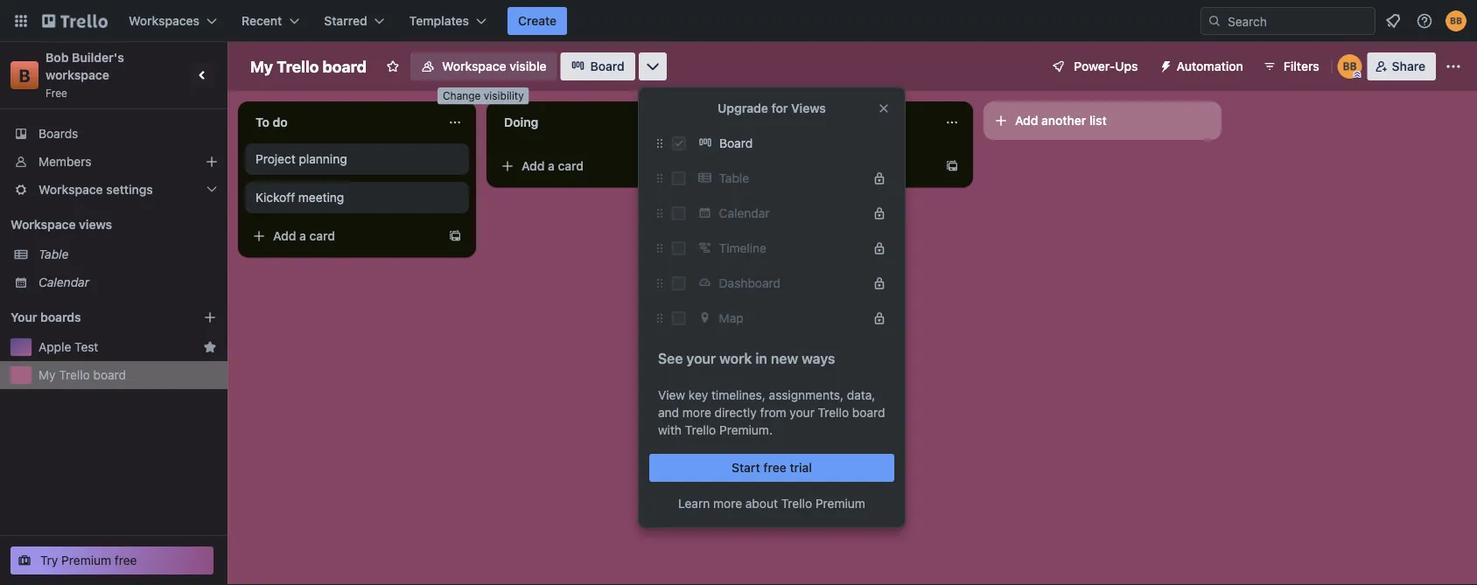Task type: vqa. For each thing, say whether or not it's contained in the screenshot.
done TEXT BOX
yes



Task type: locate. For each thing, give the bounding box(es) containing it.
0 vertical spatial free
[[764, 461, 787, 475]]

1 horizontal spatial a
[[548, 159, 555, 173]]

free
[[764, 461, 787, 475], [115, 554, 137, 568]]

0 vertical spatial bob builder (bobbuilder40) image
[[1446, 11, 1467, 32]]

add a card down kickoff meeting
[[273, 229, 335, 243]]

add
[[1015, 113, 1038, 128], [522, 159, 545, 173], [273, 229, 296, 243]]

free inside button
[[115, 554, 137, 568]]

1 vertical spatial add
[[522, 159, 545, 173]]

your
[[11, 310, 37, 325]]

change visibility tooltip
[[438, 88, 529, 105]]

0 horizontal spatial create from template… image
[[697, 159, 711, 173]]

0 vertical spatial a
[[548, 159, 555, 173]]

board
[[590, 59, 625, 74], [719, 136, 753, 151]]

list
[[1090, 113, 1107, 128]]

your
[[687, 351, 716, 367], [790, 406, 815, 420]]

1 vertical spatial my
[[39, 368, 56, 382]]

1 horizontal spatial premium
[[816, 497, 866, 511]]

more right 'learn'
[[713, 497, 742, 511]]

add for to do
[[273, 229, 296, 243]]

workspace for workspace visible
[[442, 59, 506, 74]]

workspace up the change visibility on the left top of the page
[[442, 59, 506, 74]]

premium
[[816, 497, 866, 511], [61, 554, 111, 568]]

done
[[753, 115, 783, 130]]

my trello board down starred
[[250, 57, 367, 76]]

board link down the for on the top right of page
[[693, 130, 894, 158]]

0 vertical spatial board
[[323, 57, 367, 76]]

0 vertical spatial my trello board
[[250, 57, 367, 76]]

automation button
[[1152, 53, 1254, 81]]

add left another
[[1015, 113, 1038, 128]]

about
[[746, 497, 778, 511]]

board down apple test link
[[93, 368, 126, 382]]

your right see
[[687, 351, 716, 367]]

0 vertical spatial add
[[1015, 113, 1038, 128]]

create from template… image
[[697, 159, 711, 173], [945, 159, 959, 173]]

board down starred
[[323, 57, 367, 76]]

0 horizontal spatial your
[[687, 351, 716, 367]]

workspace inside button
[[442, 59, 506, 74]]

bob builder (bobbuilder40) image right filters
[[1338, 54, 1362, 79]]

a
[[548, 159, 555, 173], [299, 229, 306, 243]]

customize views image
[[644, 58, 661, 75]]

1 vertical spatial board
[[719, 136, 753, 151]]

1 horizontal spatial more
[[713, 497, 742, 511]]

workspace inside popup button
[[39, 182, 103, 197]]

0 horizontal spatial my
[[39, 368, 56, 382]]

1 vertical spatial add a card button
[[245, 222, 441, 250]]

1 horizontal spatial add a card
[[522, 159, 584, 173]]

add a card button down doing text box
[[494, 152, 690, 180]]

1 horizontal spatial bob builder (bobbuilder40) image
[[1446, 11, 1467, 32]]

1 vertical spatial card
[[309, 229, 335, 243]]

0 horizontal spatial add a card
[[273, 229, 335, 243]]

back to home image
[[42, 7, 108, 35]]

view
[[658, 388, 685, 403]]

automation
[[1177, 59, 1243, 74]]

free right try
[[115, 554, 137, 568]]

0 horizontal spatial board
[[93, 368, 126, 382]]

0 vertical spatial card
[[558, 159, 584, 173]]

more
[[683, 406, 711, 420], [713, 497, 742, 511]]

add a card
[[522, 159, 584, 173], [273, 229, 335, 243]]

workspace left views
[[11, 217, 76, 232]]

your boards with 2 items element
[[11, 307, 177, 328]]

board left the customize views image
[[590, 59, 625, 74]]

boards
[[40, 310, 81, 325]]

star or unstar board image
[[386, 60, 400, 74]]

0 horizontal spatial add
[[273, 229, 296, 243]]

trello down "recent" dropdown button on the left top of the page
[[277, 57, 319, 76]]

0 vertical spatial add a card button
[[494, 152, 690, 180]]

board down the data,
[[852, 406, 885, 420]]

add a card button for doing
[[494, 152, 690, 180]]

my inside 'link'
[[39, 368, 56, 382]]

0 vertical spatial board link
[[561, 53, 635, 81]]

a down kickoff meeting
[[299, 229, 306, 243]]

more down key at the bottom of page
[[683, 406, 711, 420]]

members
[[39, 154, 91, 169]]

2 vertical spatial workspace
[[11, 217, 76, 232]]

my down recent
[[250, 57, 273, 76]]

map
[[719, 311, 744, 326]]

1 vertical spatial workspace
[[39, 182, 103, 197]]

board link left the customize views image
[[561, 53, 635, 81]]

views
[[79, 217, 112, 232]]

my trello board inside 'link'
[[39, 368, 126, 382]]

my inside the board name text field
[[250, 57, 273, 76]]

recent button
[[231, 7, 310, 35]]

my trello board down test
[[39, 368, 126, 382]]

data,
[[847, 388, 876, 403]]

starred button
[[314, 7, 395, 35]]

2 vertical spatial add
[[273, 229, 296, 243]]

0 vertical spatial premium
[[816, 497, 866, 511]]

1 horizontal spatial my
[[250, 57, 273, 76]]

this member is an admin of this board. image
[[1354, 71, 1362, 79]]

1 vertical spatial board
[[93, 368, 126, 382]]

change visibility
[[443, 90, 524, 102]]

trello inside the board name text field
[[277, 57, 319, 76]]

a down doing text box
[[548, 159, 555, 173]]

free left trial at the right
[[764, 461, 787, 475]]

2 horizontal spatial add
[[1015, 113, 1038, 128]]

for
[[772, 101, 788, 116]]

add a card button
[[494, 152, 690, 180], [245, 222, 441, 250]]

dashboard
[[719, 276, 781, 291]]

1 vertical spatial free
[[115, 554, 137, 568]]

more inside 'view key timelines, assignments, data, and more directly from your trello board with trello premium.'
[[683, 406, 711, 420]]

1 horizontal spatial board
[[323, 57, 367, 76]]

0 horizontal spatial free
[[115, 554, 137, 568]]

boards link
[[0, 120, 228, 148]]

1 vertical spatial add a card
[[273, 229, 335, 243]]

0 vertical spatial add a card
[[522, 159, 584, 173]]

add another list
[[1015, 113, 1107, 128]]

0 vertical spatial more
[[683, 406, 711, 420]]

1 vertical spatial my trello board
[[39, 368, 126, 382]]

search image
[[1208, 14, 1222, 28]]

power-
[[1074, 59, 1115, 74]]

0 horizontal spatial calendar
[[39, 275, 89, 290]]

workspace visible button
[[410, 53, 557, 81]]

workspace navigation collapse icon image
[[191, 63, 215, 88]]

my trello board
[[250, 57, 367, 76], [39, 368, 126, 382]]

board inside 'link'
[[93, 368, 126, 382]]

1 vertical spatial bob builder (bobbuilder40) image
[[1338, 54, 1362, 79]]

primary element
[[0, 0, 1477, 42]]

see
[[658, 351, 683, 367]]

add a card down doing on the top left
[[522, 159, 584, 173]]

0 vertical spatial workspace
[[442, 59, 506, 74]]

workspaces button
[[118, 7, 228, 35]]

2 vertical spatial board
[[852, 406, 885, 420]]

add down doing on the top left
[[522, 159, 545, 173]]

table down workspace views
[[39, 247, 69, 262]]

trello right with
[[685, 423, 716, 438]]

1 vertical spatial more
[[713, 497, 742, 511]]

0 horizontal spatial my trello board
[[39, 368, 126, 382]]

0 horizontal spatial more
[[683, 406, 711, 420]]

1 horizontal spatial add a card button
[[494, 152, 690, 180]]

board for board link to the left
[[590, 59, 625, 74]]

1 horizontal spatial my trello board
[[250, 57, 367, 76]]

kickoff
[[256, 190, 295, 205]]

and
[[658, 406, 679, 420]]

trello right about
[[781, 497, 812, 511]]

try
[[40, 554, 58, 568]]

add for doing
[[522, 159, 545, 173]]

table up timeline
[[719, 171, 749, 186]]

2 horizontal spatial board
[[852, 406, 885, 420]]

0 notifications image
[[1383, 11, 1404, 32]]

0 vertical spatial calendar
[[719, 206, 770, 221]]

0 horizontal spatial bob builder (bobbuilder40) image
[[1338, 54, 1362, 79]]

close popover image
[[877, 102, 891, 116]]

1 vertical spatial a
[[299, 229, 306, 243]]

1 vertical spatial your
[[790, 406, 815, 420]]

bob builder (bobbuilder40) image
[[1446, 11, 1467, 32], [1338, 54, 1362, 79]]

trial
[[790, 461, 812, 475]]

timelines,
[[712, 388, 766, 403]]

card
[[558, 159, 584, 173], [309, 229, 335, 243]]

my down apple
[[39, 368, 56, 382]]

1 horizontal spatial card
[[558, 159, 584, 173]]

board down upgrade
[[719, 136, 753, 151]]

0 vertical spatial your
[[687, 351, 716, 367]]

0 horizontal spatial add a card button
[[245, 222, 441, 250]]

learn
[[678, 497, 710, 511]]

try premium free button
[[11, 547, 214, 575]]

test
[[74, 340, 98, 354]]

upgrade
[[718, 101, 768, 116]]

your down assignments,
[[790, 406, 815, 420]]

0 horizontal spatial a
[[299, 229, 306, 243]]

calendar up boards
[[39, 275, 89, 290]]

premium right try
[[61, 554, 111, 568]]

1 horizontal spatial board
[[719, 136, 753, 151]]

b
[[19, 65, 30, 85]]

assignments,
[[769, 388, 844, 403]]

calendar up timeline
[[719, 206, 770, 221]]

settings
[[106, 182, 153, 197]]

workspace for workspace views
[[11, 217, 76, 232]]

0 vertical spatial my
[[250, 57, 273, 76]]

0 vertical spatial board
[[590, 59, 625, 74]]

to
[[256, 115, 270, 130]]

1 vertical spatial calendar
[[39, 275, 89, 290]]

0 horizontal spatial premium
[[61, 554, 111, 568]]

Board name text field
[[242, 53, 375, 81]]

0 horizontal spatial card
[[309, 229, 335, 243]]

premium down start free trial link at the bottom of page
[[816, 497, 866, 511]]

a for to do
[[299, 229, 306, 243]]

add another list button
[[984, 102, 1222, 140]]

in
[[756, 351, 767, 367]]

do
[[273, 115, 288, 130]]

1 horizontal spatial your
[[790, 406, 815, 420]]

1 vertical spatial premium
[[61, 554, 111, 568]]

starred icon image
[[203, 340, 217, 354]]

0 horizontal spatial board
[[590, 59, 625, 74]]

0 horizontal spatial table
[[39, 247, 69, 262]]

1 horizontal spatial add
[[522, 159, 545, 173]]

card down doing text box
[[558, 159, 584, 173]]

bob builder (bobbuilder40) image right open information menu icon
[[1446, 11, 1467, 32]]

sm image
[[1152, 53, 1177, 77]]

create
[[518, 14, 557, 28]]

templates button
[[399, 7, 497, 35]]

workspace down members
[[39, 182, 103, 197]]

share button
[[1368, 53, 1436, 81]]

templates
[[409, 14, 469, 28]]

trello down apple test
[[59, 368, 90, 382]]

add down kickoff
[[273, 229, 296, 243]]

builder's
[[72, 50, 124, 65]]

1 horizontal spatial create from template… image
[[945, 159, 959, 173]]

add a card button down 'kickoff meeting' link
[[245, 222, 441, 250]]

board link
[[561, 53, 635, 81], [693, 130, 894, 158]]

1 horizontal spatial board link
[[693, 130, 894, 158]]

planning
[[299, 152, 347, 166]]

card down meeting
[[309, 229, 335, 243]]

open information menu image
[[1416, 12, 1434, 30]]

1 vertical spatial table
[[39, 247, 69, 262]]

1 horizontal spatial table
[[719, 171, 749, 186]]

add a card button for to do
[[245, 222, 441, 250]]



Task type: describe. For each thing, give the bounding box(es) containing it.
board inside text field
[[323, 57, 367, 76]]

workspace for workspace settings
[[39, 182, 103, 197]]

power-ups
[[1074, 59, 1138, 74]]

power-ups button
[[1039, 53, 1149, 81]]

filters
[[1284, 59, 1320, 74]]

meeting
[[298, 190, 344, 205]]

1 vertical spatial board link
[[693, 130, 894, 158]]

try premium free
[[40, 554, 137, 568]]

ways
[[802, 351, 835, 367]]

doing
[[504, 115, 539, 130]]

project planning
[[256, 152, 347, 166]]

1 create from template… image from the left
[[697, 159, 711, 173]]

my trello board inside the board name text field
[[250, 57, 367, 76]]

visible
[[510, 59, 547, 74]]

Done text field
[[742, 109, 935, 137]]

visibility
[[484, 90, 524, 102]]

another
[[1042, 113, 1086, 128]]

your inside 'view key timelines, assignments, data, and more directly from your trello board with trello premium.'
[[790, 406, 815, 420]]

board for the bottommost board link
[[719, 136, 753, 151]]

upgrade for views
[[718, 101, 826, 116]]

work
[[720, 351, 752, 367]]

starred
[[324, 14, 367, 28]]

workspace settings button
[[0, 176, 228, 204]]

project planning link
[[256, 151, 459, 168]]

kickoff meeting
[[256, 190, 344, 205]]

premium.
[[719, 423, 773, 438]]

free
[[46, 87, 67, 99]]

see your work in new ways
[[658, 351, 835, 367]]

more inside the learn more about trello premium link
[[713, 497, 742, 511]]

switch to… image
[[12, 12, 30, 30]]

show menu image
[[1445, 58, 1462, 75]]

members link
[[0, 148, 228, 176]]

apple test
[[39, 340, 98, 354]]

calendar link
[[39, 274, 217, 291]]

add board image
[[203, 311, 217, 325]]

1 horizontal spatial calendar
[[719, 206, 770, 221]]

bob builder's workspace free
[[46, 50, 127, 99]]

0 vertical spatial table
[[719, 171, 749, 186]]

workspace settings
[[39, 182, 153, 197]]

apple
[[39, 340, 71, 354]]

To do text field
[[245, 109, 438, 137]]

key
[[689, 388, 708, 403]]

directly
[[715, 406, 757, 420]]

add inside button
[[1015, 113, 1038, 128]]

start free trial link
[[649, 454, 894, 482]]

share
[[1392, 59, 1426, 74]]

change
[[443, 90, 481, 102]]

apple test link
[[39, 339, 196, 356]]

card for doing
[[558, 159, 584, 173]]

with
[[658, 423, 682, 438]]

table link
[[39, 246, 217, 263]]

trello down assignments,
[[818, 406, 849, 420]]

create from template… image
[[448, 229, 462, 243]]

to do
[[256, 115, 288, 130]]

board inside 'view key timelines, assignments, data, and more directly from your trello board with trello premium.'
[[852, 406, 885, 420]]

from
[[760, 406, 786, 420]]

recent
[[242, 14, 282, 28]]

bob builder (bobbuilder40) image inside primary element
[[1446, 11, 1467, 32]]

boards
[[39, 126, 78, 141]]

kickoff meeting link
[[256, 189, 459, 207]]

filters button
[[1257, 53, 1325, 81]]

start
[[732, 461, 760, 475]]

learn more about trello premium link
[[678, 495, 866, 513]]

timeline
[[719, 241, 767, 256]]

2 create from template… image from the left
[[945, 159, 959, 173]]

create button
[[508, 7, 567, 35]]

a for doing
[[548, 159, 555, 173]]

start free trial
[[732, 461, 812, 475]]

workspace views
[[11, 217, 112, 232]]

0 horizontal spatial board link
[[561, 53, 635, 81]]

1 horizontal spatial free
[[764, 461, 787, 475]]

trello inside 'link'
[[59, 368, 90, 382]]

workspace visible
[[442, 59, 547, 74]]

card for to do
[[309, 229, 335, 243]]

your boards
[[11, 310, 81, 325]]

add a card for doing
[[522, 159, 584, 173]]

ups
[[1115, 59, 1138, 74]]

calendar inside "calendar" link
[[39, 275, 89, 290]]

bob
[[46, 50, 69, 65]]

new
[[771, 351, 798, 367]]

premium inside button
[[61, 554, 111, 568]]

b link
[[11, 61, 39, 89]]

Doing text field
[[494, 109, 686, 137]]

project
[[256, 152, 296, 166]]

bob builder's workspace link
[[46, 50, 127, 82]]

views
[[791, 101, 826, 116]]

my trello board link
[[39, 367, 217, 384]]

view key timelines, assignments, data, and more directly from your trello board with trello premium.
[[658, 388, 885, 438]]

learn more about trello premium
[[678, 497, 866, 511]]

Search field
[[1222, 8, 1375, 34]]

workspace
[[46, 68, 109, 82]]

add a card for to do
[[273, 229, 335, 243]]

workspaces
[[129, 14, 200, 28]]



